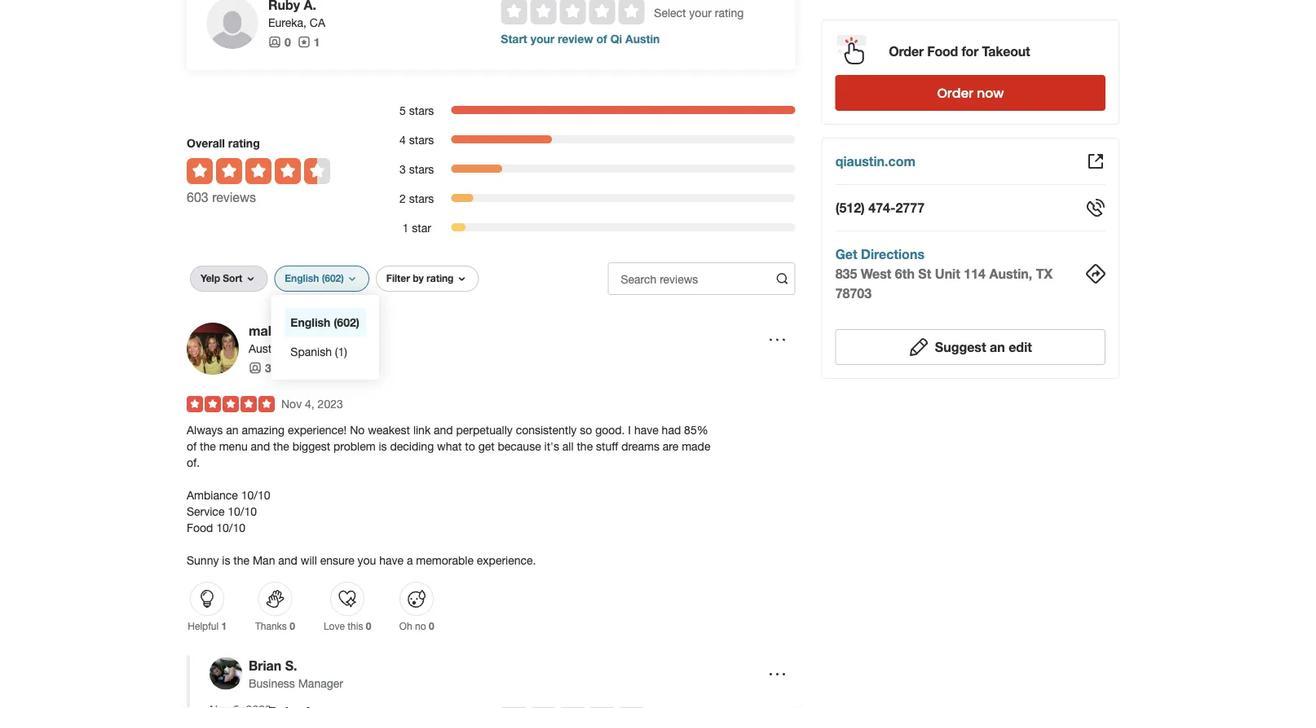 Task type: describe. For each thing, give the bounding box(es) containing it.
77
[[307, 362, 320, 375]]

24 directions v2 image
[[1086, 264, 1106, 284]]

thanks
[[255, 621, 287, 632]]

consistently
[[516, 424, 577, 437]]

1 for 1
[[314, 35, 320, 49]]

photo of brian s. image
[[210, 658, 242, 690]]

ambiance 10/10 service 10/10 food 10/10
[[187, 489, 270, 535]]

is inside always an amazing experience! no weakest link and perpetually consistently so good. i have had 85% of the menu and the biggest problem is deciding what to get because it's all the stuff dreams are made of.
[[379, 440, 387, 453]]

6th
[[895, 266, 915, 282]]

325
[[265, 362, 284, 375]]

eureka, ca
[[268, 16, 325, 29]]

ca
[[310, 16, 325, 29]]

1 horizontal spatial and
[[278, 554, 298, 568]]

service
[[187, 505, 225, 519]]

edit
[[1009, 340, 1032, 355]]

(512)
[[836, 200, 865, 216]]

oh no 0
[[400, 621, 434, 632]]

suggest an edit
[[935, 340, 1032, 355]]

the down so
[[577, 440, 593, 453]]

4.5 star rating image
[[187, 158, 330, 184]]

(0 reactions) element for thanks 0
[[290, 621, 295, 632]]

have inside always an amazing experience! no weakest link and perpetually consistently so good. i have had 85% of the menu and the biggest problem is deciding what to get because it's all the stuff dreams are made of.
[[634, 424, 659, 437]]

unit
[[935, 266, 961, 282]]

78703
[[836, 286, 872, 301]]

directions
[[861, 247, 925, 262]]

filter reviews by 1 star rating element
[[383, 220, 796, 236]]

rating for select your rating
[[715, 6, 744, 19]]

dreams
[[622, 440, 660, 453]]

24 external link v2 image
[[1086, 152, 1106, 171]]

stars for 3 stars
[[409, 163, 434, 176]]

16 chevron down v2 image for yelp sort
[[244, 273, 257, 286]]

qi
[[611, 32, 622, 46]]

of inside always an amazing experience! no weakest link and perpetually consistently so good. i have had 85% of the menu and the biggest problem is deciding what to get because it's all the stuff dreams are made of.
[[187, 440, 197, 453]]

get
[[836, 247, 858, 262]]

3
[[400, 163, 406, 176]]

st
[[919, 266, 932, 282]]

to
[[465, 440, 475, 453]]

this
[[348, 621, 363, 632]]

1 star
[[403, 221, 431, 235]]

sunny
[[187, 554, 219, 568]]

a
[[407, 554, 413, 568]]

sort
[[223, 273, 243, 284]]

get directions 835 west 6th st unit 114 austin, tx 78703
[[836, 247, 1053, 301]]

filter reviews by 5 stars rating element
[[383, 103, 796, 119]]

weakest
[[368, 424, 410, 437]]

an for suggest
[[990, 340, 1005, 355]]

start
[[501, 32, 528, 46]]

link
[[413, 424, 431, 437]]

friends element for eureka, ca
[[268, 34, 291, 50]]

5 stars
[[400, 104, 434, 117]]

austin, inside mallory t. austin, tx
[[249, 342, 284, 356]]

835
[[836, 266, 858, 282]]

helpful 1
[[188, 621, 227, 632]]

reviews for search reviews
[[660, 273, 698, 286]]

filter reviews by 2 stars rating element
[[383, 191, 796, 207]]

amazing
[[242, 424, 285, 437]]

ensure
[[320, 554, 355, 568]]

yelp
[[201, 273, 220, 284]]

2 vertical spatial 10/10
[[216, 521, 246, 535]]

16 review v2 image
[[298, 36, 311, 49]]

start your review of qi austin
[[501, 32, 660, 46]]

order food for takeout
[[889, 43, 1031, 59]]

stars for 4 stars
[[409, 133, 434, 147]]

menu image
[[768, 665, 788, 685]]

4
[[400, 133, 406, 147]]

search image
[[776, 273, 789, 286]]

ambiance
[[187, 489, 238, 502]]

mallory
[[249, 323, 295, 339]]

suggest
[[935, 340, 987, 355]]

always an amazing experience! no weakest link and perpetually consistently so good. i have had 85% of the menu and the biggest problem is deciding what to get because it's all the stuff dreams are made of.
[[187, 424, 711, 470]]

mallory t. austin, tx
[[249, 323, 306, 356]]

2023
[[318, 398, 343, 411]]

3 stars
[[400, 163, 434, 176]]

menu image
[[768, 330, 788, 350]]

(512) 474-2777
[[836, 200, 925, 216]]

85%
[[684, 424, 709, 437]]

always
[[187, 424, 223, 437]]

603 reviews
[[187, 190, 256, 205]]

search
[[621, 273, 657, 286]]

west
[[861, 266, 892, 282]]

english (602) button
[[274, 266, 369, 292]]

16 friends v2 image
[[249, 362, 262, 375]]

biggest
[[293, 440, 330, 453]]

photo of mallory t. image
[[187, 323, 239, 375]]

the down the always
[[200, 440, 216, 453]]

0 vertical spatial of
[[597, 32, 607, 46]]

603
[[187, 190, 209, 205]]

1 vertical spatial is
[[222, 554, 230, 568]]

order for order food for takeout
[[889, 43, 924, 59]]

474-
[[869, 200, 896, 216]]

24 pencil v2 image
[[909, 338, 929, 357]]

5 star rating image
[[187, 396, 275, 413]]

perpetually
[[456, 424, 513, 437]]

yelp sort
[[201, 273, 243, 284]]

rating element
[[501, 0, 645, 24]]

stars for 2 stars
[[409, 192, 434, 205]]

stuff
[[596, 440, 619, 453]]

experience!
[[288, 424, 347, 437]]

of.
[[187, 456, 200, 470]]

(0 reactions) element for love this 0
[[366, 621, 371, 632]]

(1)
[[335, 345, 347, 359]]



Task type: vqa. For each thing, say whether or not it's contained in the screenshot.
7125 reviews's the 4 star rating image
no



Task type: locate. For each thing, give the bounding box(es) containing it.
16 chevron down v2 image right sort
[[244, 273, 257, 286]]

0 vertical spatial (602)
[[322, 273, 344, 284]]

of up of. at the left of the page
[[187, 440, 197, 453]]

16 chevron down v2 image
[[346, 273, 359, 286]]

3 stars from the top
[[409, 163, 434, 176]]

10/10 right ambiance at bottom
[[241, 489, 270, 502]]

24 phone v2 image
[[1086, 198, 1106, 218]]

order now
[[938, 84, 1004, 102]]

16 chevron down v2 image inside yelp sort "popup button"
[[244, 273, 257, 286]]

friends element containing 0
[[268, 34, 291, 50]]

english up spanish
[[291, 316, 331, 329]]

english for english (602) button
[[291, 316, 331, 329]]

takeout
[[982, 43, 1031, 59]]

reviews
[[212, 190, 256, 205], [660, 273, 698, 286]]

1 left star
[[403, 221, 409, 235]]

reviews element containing 1
[[298, 34, 320, 50]]

0 vertical spatial austin,
[[990, 266, 1033, 282]]

love
[[324, 621, 345, 632]]

friends element down eureka,
[[268, 34, 291, 50]]

the down amazing
[[273, 440, 289, 453]]

0 vertical spatial rating
[[715, 6, 744, 19]]

1 vertical spatial 1
[[403, 221, 409, 235]]

tx inside mallory t. austin, tx
[[287, 342, 301, 356]]

stars
[[409, 104, 434, 117], [409, 133, 434, 147], [409, 163, 434, 176], [409, 192, 434, 205]]

None radio
[[501, 0, 527, 24], [530, 0, 557, 24], [589, 0, 615, 24], [619, 0, 645, 24], [501, 0, 527, 24], [530, 0, 557, 24], [589, 0, 615, 24], [619, 0, 645, 24]]

english for english (602) dropdown button
[[285, 273, 319, 284]]

an inside button
[[990, 340, 1005, 355]]

2 vertical spatial rating
[[427, 273, 454, 284]]

0 horizontal spatial order
[[889, 43, 924, 59]]

1 horizontal spatial your
[[690, 6, 712, 19]]

austin, down mallory
[[249, 342, 284, 356]]

it's
[[544, 440, 559, 453]]

your for select
[[690, 6, 712, 19]]

filter reviews by 4 stars rating element
[[383, 132, 796, 148]]

16 friends v2 image
[[268, 36, 281, 49]]

filter
[[386, 273, 410, 284]]

photo of ruby a. image
[[206, 0, 259, 49]]

0 vertical spatial english (602)
[[285, 273, 344, 284]]

4 stars from the top
[[409, 192, 434, 205]]

reviews right "search"
[[660, 273, 698, 286]]

0
[[285, 35, 291, 49], [290, 621, 295, 632], [366, 621, 371, 632], [429, 621, 434, 632]]

4,
[[305, 398, 315, 411]]

(0 reactions) element for oh no 0
[[429, 621, 434, 632]]

you
[[358, 554, 376, 568]]

made
[[682, 440, 711, 453]]

1 horizontal spatial food
[[927, 43, 959, 59]]

0 vertical spatial and
[[434, 424, 453, 437]]

1 horizontal spatial is
[[379, 440, 387, 453]]

order left now
[[938, 84, 974, 102]]

english (602) for english (602) button
[[291, 316, 360, 329]]

(0 reactions) element right the "this"
[[366, 621, 371, 632]]

1 (0 reactions) element from the left
[[290, 621, 295, 632]]

(602) for english (602) dropdown button
[[322, 273, 344, 284]]

have left 'a'
[[379, 554, 404, 568]]

english up english (602) button
[[285, 273, 319, 284]]

1 vertical spatial friends element
[[249, 360, 284, 377]]

0 horizontal spatial 1
[[221, 621, 227, 632]]

2777
[[896, 200, 925, 216]]

2 (0 reactions) element from the left
[[366, 621, 371, 632]]

friends element down mallory t. austin, tx
[[249, 360, 284, 377]]

1 vertical spatial english (602)
[[291, 316, 360, 329]]

rating right by
[[427, 273, 454, 284]]

reviews element down ca in the top of the page
[[298, 34, 320, 50]]

by
[[413, 273, 424, 284]]

0 vertical spatial is
[[379, 440, 387, 453]]

s.
[[285, 658, 297, 674]]

(0 reactions) element right thanks
[[290, 621, 295, 632]]

stars right 2
[[409, 192, 434, 205]]

(602) inside button
[[334, 316, 360, 329]]

english
[[285, 273, 319, 284], [291, 316, 331, 329]]

(no rating) image
[[501, 0, 645, 24]]

10/10 down ambiance at bottom
[[228, 505, 257, 519]]

english (602)
[[285, 273, 344, 284], [291, 316, 360, 329]]

oh
[[400, 621, 412, 632]]

1
[[314, 35, 320, 49], [403, 221, 409, 235], [221, 621, 227, 632]]

2
[[400, 192, 406, 205]]

no
[[415, 621, 426, 632]]

eureka,
[[268, 16, 307, 29]]

reviews element
[[298, 34, 320, 50], [291, 360, 320, 377]]

2 16 chevron down v2 image from the left
[[455, 273, 469, 286]]

0 horizontal spatial austin,
[[249, 342, 284, 356]]

0 horizontal spatial tx
[[287, 342, 301, 356]]

rating for filter by rating
[[427, 273, 454, 284]]

1 vertical spatial reviews
[[660, 273, 698, 286]]

1 horizontal spatial rating
[[427, 273, 454, 284]]

0 right the "this"
[[366, 621, 371, 632]]

0 horizontal spatial 16 chevron down v2 image
[[244, 273, 257, 286]]

experience.
[[477, 554, 536, 568]]

0 horizontal spatial (0 reactions) element
[[290, 621, 295, 632]]

rating right "select"
[[715, 6, 744, 19]]

helpful
[[188, 621, 219, 632]]

0 vertical spatial have
[[634, 424, 659, 437]]

manager
[[298, 677, 343, 690]]

1 stars from the top
[[409, 104, 434, 117]]

tx down t.
[[287, 342, 301, 356]]

tx left 24 directions v2 image
[[1036, 266, 1053, 282]]

the left man at left
[[234, 554, 250, 568]]

stars right 5
[[409, 104, 434, 117]]

and down amazing
[[251, 440, 270, 453]]

0 horizontal spatial your
[[531, 32, 555, 46]]

0 vertical spatial reviews element
[[298, 34, 320, 50]]

1 vertical spatial order
[[938, 84, 974, 102]]

your right "select"
[[690, 6, 712, 19]]

english inside button
[[291, 316, 331, 329]]

reviews element containing 77
[[291, 360, 320, 377]]

(1 reaction) element
[[221, 621, 227, 632]]

0 vertical spatial an
[[990, 340, 1005, 355]]

1 vertical spatial and
[[251, 440, 270, 453]]

and up what
[[434, 424, 453, 437]]

for
[[962, 43, 979, 59]]

qiaustin.com
[[836, 154, 916, 169]]

0 horizontal spatial food
[[187, 521, 213, 535]]

english (602) inside button
[[291, 316, 360, 329]]

1 horizontal spatial reviews
[[660, 273, 698, 286]]

an left edit
[[990, 340, 1005, 355]]

0 right 16 friends v2 image
[[285, 35, 291, 49]]

16 chevron down v2 image for filter by rating
[[455, 273, 469, 286]]

austin, right 114
[[990, 266, 1033, 282]]

stars right 4
[[409, 133, 434, 147]]

friends element for austin, tx
[[249, 360, 284, 377]]

0 vertical spatial food
[[927, 43, 959, 59]]

all
[[563, 440, 574, 453]]

stars for 5 stars
[[409, 104, 434, 117]]

is down weakest
[[379, 440, 387, 453]]

1 vertical spatial rating
[[228, 137, 260, 150]]

now
[[977, 84, 1004, 102]]

an for always
[[226, 424, 239, 437]]

1 vertical spatial tx
[[287, 342, 301, 356]]

0 vertical spatial your
[[690, 6, 712, 19]]

love this 0
[[324, 621, 371, 632]]

overall
[[187, 137, 225, 150]]

good.
[[596, 424, 625, 437]]

(602) left 16 chevron down v2 icon
[[322, 273, 344, 284]]

0 horizontal spatial and
[[251, 440, 270, 453]]

1 vertical spatial food
[[187, 521, 213, 535]]

filter by rating button
[[376, 266, 479, 292]]

10/10 down service
[[216, 521, 246, 535]]

(602) up (1)
[[334, 316, 360, 329]]

(602)
[[322, 273, 344, 284], [334, 316, 360, 329]]

0 horizontal spatial is
[[222, 554, 230, 568]]

rating
[[715, 6, 744, 19], [228, 137, 260, 150], [427, 273, 454, 284]]

filter by rating
[[386, 273, 454, 284]]

english inside dropdown button
[[285, 273, 319, 284]]

1 vertical spatial of
[[187, 440, 197, 453]]

0 horizontal spatial of
[[187, 440, 197, 453]]

1 horizontal spatial austin,
[[990, 266, 1033, 282]]

english (602) left 16 chevron down v2 icon
[[285, 273, 344, 284]]

an
[[990, 340, 1005, 355], [226, 424, 239, 437]]

spanish (1)
[[291, 345, 347, 359]]

1 right helpful
[[221, 621, 227, 632]]

1 vertical spatial (602)
[[334, 316, 360, 329]]

reviews element down spanish
[[291, 360, 320, 377]]

1 horizontal spatial of
[[597, 32, 607, 46]]

an inside always an amazing experience! no weakest link and perpetually consistently so good. i have had 85% of the menu and the biggest problem is deciding what to get because it's all the stuff dreams are made of.
[[226, 424, 239, 437]]

are
[[663, 440, 679, 453]]

man
[[253, 554, 275, 568]]

reviews element for eureka, ca
[[298, 34, 320, 50]]

english (602) for english (602) dropdown button
[[285, 273, 344, 284]]

2 stars from the top
[[409, 133, 434, 147]]

will
[[301, 554, 317, 568]]

food inside 'ambiance 10/10 service 10/10 food 10/10'
[[187, 521, 213, 535]]

brian s. business manager
[[249, 658, 343, 690]]

1 horizontal spatial 16 chevron down v2 image
[[455, 273, 469, 286]]

1 vertical spatial austin,
[[249, 342, 284, 356]]

your
[[690, 6, 712, 19], [531, 32, 555, 46]]

1 vertical spatial english
[[291, 316, 331, 329]]

mallory t. link
[[249, 323, 306, 339]]

1 vertical spatial 10/10
[[228, 505, 257, 519]]

0 vertical spatial tx
[[1036, 266, 1053, 282]]

memorable
[[416, 554, 474, 568]]

stars right 3
[[409, 163, 434, 176]]

review
[[558, 32, 594, 46]]

of left qi
[[597, 32, 607, 46]]

t.
[[298, 323, 306, 339]]

0 vertical spatial 1
[[314, 35, 320, 49]]

star
[[412, 221, 431, 235]]

0 right no
[[429, 621, 434, 632]]

business
[[249, 677, 295, 690]]

had
[[662, 424, 681, 437]]

and
[[434, 424, 453, 437], [251, 440, 270, 453], [278, 554, 298, 568]]

no
[[350, 424, 365, 437]]

0 horizontal spatial reviews
[[212, 190, 256, 205]]

16 chevron down v2 image inside "filter by rating" popup button
[[455, 273, 469, 286]]

is right sunny
[[222, 554, 230, 568]]

friends element
[[268, 34, 291, 50], [249, 360, 284, 377]]

food down service
[[187, 521, 213, 535]]

16 chevron down v2 image
[[244, 273, 257, 286], [455, 273, 469, 286]]

0 right thanks
[[290, 621, 295, 632]]

1 vertical spatial have
[[379, 554, 404, 568]]

english (602) inside dropdown button
[[285, 273, 344, 284]]

tx inside the get directions 835 west 6th st unit 114 austin, tx 78703
[[1036, 266, 1053, 282]]

rating inside popup button
[[427, 273, 454, 284]]

search reviews
[[621, 273, 698, 286]]

0 vertical spatial order
[[889, 43, 924, 59]]

english (602) up the spanish (1) button
[[291, 316, 360, 329]]

menu
[[219, 440, 248, 453]]

reviews element for austin, tx
[[291, 360, 320, 377]]

None radio
[[560, 0, 586, 24]]

austin
[[626, 32, 660, 46]]

nov
[[281, 398, 302, 411]]

tx
[[1036, 266, 1053, 282], [287, 342, 301, 356]]

0 horizontal spatial rating
[[228, 137, 260, 150]]

2 horizontal spatial rating
[[715, 6, 744, 19]]

order now link
[[836, 75, 1106, 111]]

suggest an edit button
[[836, 330, 1106, 365]]

your right the start
[[531, 32, 555, 46]]

0 horizontal spatial an
[[226, 424, 239, 437]]

0 vertical spatial english
[[285, 273, 319, 284]]

2 vertical spatial 1
[[221, 621, 227, 632]]

1 16 chevron down v2 image from the left
[[244, 273, 257, 286]]

3 (0 reactions) element from the left
[[429, 621, 434, 632]]

brian
[[249, 658, 282, 674]]

deciding
[[390, 440, 434, 453]]

rating up 4.5 star rating image
[[228, 137, 260, 150]]

0 horizontal spatial have
[[379, 554, 404, 568]]

so
[[580, 424, 592, 437]]

overall rating
[[187, 137, 260, 150]]

2 horizontal spatial and
[[434, 424, 453, 437]]

0 vertical spatial friends element
[[268, 34, 291, 50]]

1 inside reviews element
[[314, 35, 320, 49]]

filter reviews by 3 stars rating element
[[383, 161, 796, 178]]

spanish
[[291, 345, 332, 359]]

reviews down 4.5 star rating image
[[212, 190, 256, 205]]

1 horizontal spatial (0 reactions) element
[[366, 621, 371, 632]]

(602) inside dropdown button
[[322, 273, 344, 284]]

1 vertical spatial an
[[226, 424, 239, 437]]

1 horizontal spatial an
[[990, 340, 1005, 355]]

have right i
[[634, 424, 659, 437]]

(0 reactions) element
[[290, 621, 295, 632], [366, 621, 371, 632], [429, 621, 434, 632]]

0 vertical spatial reviews
[[212, 190, 256, 205]]

select your rating
[[654, 6, 744, 19]]

i
[[628, 424, 631, 437]]

order for order now
[[938, 84, 974, 102]]

what
[[437, 440, 462, 453]]

1 for 1 star
[[403, 221, 409, 235]]

reviews for 603 reviews
[[212, 190, 256, 205]]

2 vertical spatial and
[[278, 554, 298, 568]]

  text field
[[608, 263, 796, 295]]

2 horizontal spatial 1
[[403, 221, 409, 235]]

order
[[889, 43, 924, 59], [938, 84, 974, 102]]

2 horizontal spatial (0 reactions) element
[[429, 621, 434, 632]]

(0 reactions) element right no
[[429, 621, 434, 632]]

1 horizontal spatial 1
[[314, 35, 320, 49]]

and left will
[[278, 554, 298, 568]]

1 vertical spatial your
[[531, 32, 555, 46]]

1 horizontal spatial order
[[938, 84, 974, 102]]

5
[[400, 104, 406, 117]]

0 vertical spatial 10/10
[[241, 489, 270, 502]]

friends element containing 325
[[249, 360, 284, 377]]

get directions link
[[836, 247, 925, 262]]

1 right 16 review v2 'icon'
[[314, 35, 320, 49]]

austin, inside the get directions 835 west 6th st unit 114 austin, tx 78703
[[990, 266, 1033, 282]]

qiaustin.com link
[[836, 154, 916, 169]]

your for start
[[531, 32, 555, 46]]

order left for
[[889, 43, 924, 59]]

food left for
[[927, 43, 959, 59]]

16 chevron down v2 image right 'filter by rating'
[[455, 273, 469, 286]]

(602) for english (602) button
[[334, 316, 360, 329]]

1 vertical spatial reviews element
[[291, 360, 320, 377]]

an up menu
[[226, 424, 239, 437]]

1 horizontal spatial have
[[634, 424, 659, 437]]

10/10
[[241, 489, 270, 502], [228, 505, 257, 519], [216, 521, 246, 535]]

1 horizontal spatial tx
[[1036, 266, 1053, 282]]



